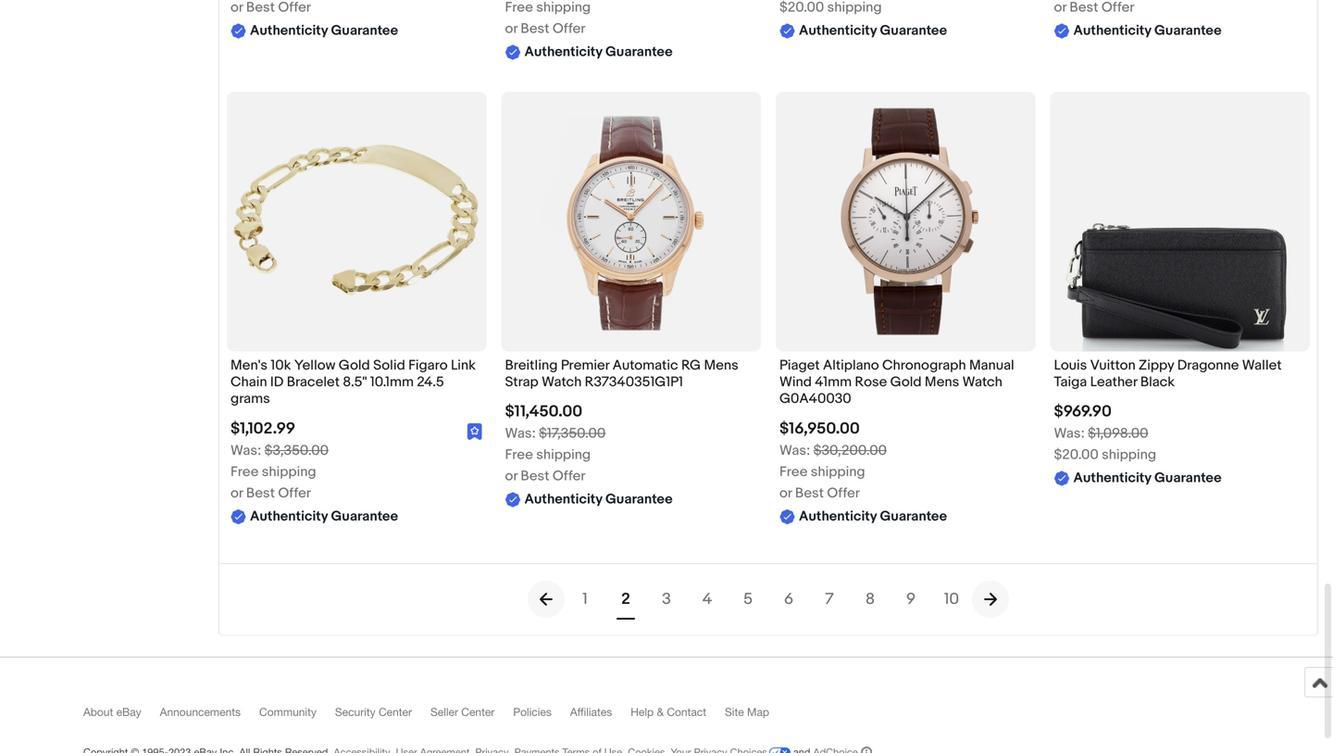 Task type: locate. For each thing, give the bounding box(es) containing it.
10 link
[[932, 579, 973, 620]]

community link
[[259, 706, 335, 727]]

announcements
[[160, 706, 241, 719]]

&
[[657, 706, 664, 719]]

gold inside piaget altiplano chronograph manual wind 41mm rose gold mens watch g0a40030
[[891, 374, 922, 390]]

free down $16,950.00
[[780, 464, 808, 480]]

shipping for $16,950.00
[[811, 464, 866, 480]]

1 horizontal spatial mens
[[925, 374, 960, 390]]

$17,350.00
[[539, 425, 606, 442]]

2 horizontal spatial free
[[780, 464, 808, 480]]

watch down premier
[[542, 374, 582, 390]]

watch
[[542, 374, 582, 390], [963, 374, 1003, 390]]

$20.00
[[1055, 447, 1099, 463]]

gold down chronograph
[[891, 374, 922, 390]]

authenticity
[[250, 22, 328, 39], [799, 22, 877, 39], [1074, 22, 1152, 39], [525, 44, 603, 60], [1074, 470, 1152, 487], [525, 491, 603, 508], [250, 508, 328, 525], [799, 508, 877, 525]]

1
[[583, 590, 588, 609]]

shipping down $1,098.00
[[1103, 447, 1157, 463]]

free inside '$11,450.00 was: $17,350.00 free shipping or best offer'
[[505, 447, 534, 463]]

main content
[[0, 0, 1334, 635]]

free for $16,950.00
[[780, 464, 808, 480]]

was: $3,350.00 free shipping or best offer
[[231, 442, 329, 502]]

0 horizontal spatial watch
[[542, 374, 582, 390]]

affiliates
[[571, 706, 613, 719]]

3
[[662, 590, 672, 609]]

mens inside piaget altiplano chronograph manual wind 41mm rose gold mens watch g0a40030
[[925, 374, 960, 390]]

7 link
[[810, 579, 850, 620]]

free inside $16,950.00 was: $30,200.00 free shipping or best offer
[[780, 464, 808, 480]]

1 horizontal spatial center
[[462, 706, 495, 719]]

center for security center
[[379, 706, 412, 719]]

10.1mm
[[370, 374, 414, 390]]

[object undefined] image
[[468, 423, 483, 440]]

watch inside piaget altiplano chronograph manual wind 41mm rose gold mens watch g0a40030
[[963, 374, 1003, 390]]

or best offer
[[505, 20, 586, 37]]

free down $1,102.99
[[231, 464, 259, 480]]

leather
[[1091, 374, 1138, 390]]

was: inside '$11,450.00 was: $17,350.00 free shipping or best offer'
[[505, 425, 536, 442]]

gold
[[339, 357, 370, 374], [891, 374, 922, 390]]

louis vuitton zippy dragonne wallet taiga leather black
[[1055, 357, 1283, 390]]

1 horizontal spatial watch
[[963, 374, 1003, 390]]

best inside $16,950.00 was: $30,200.00 free shipping or best offer
[[796, 485, 824, 502]]

shipping inside was: $3,350.00 free shipping or best offer
[[262, 464, 317, 480]]

5 link
[[728, 579, 769, 620]]

mens inside breitling premier automatic rg mens strap watch  r37340351g1p1
[[704, 357, 739, 374]]

1 watch from the left
[[542, 374, 582, 390]]

was: up $20.00
[[1055, 425, 1085, 442]]

ebay
[[116, 706, 141, 719]]

shipping inside the $969.90 was: $1,098.00 $20.00 shipping
[[1103, 447, 1157, 463]]

center for seller center
[[462, 706, 495, 719]]

was: for $969.90
[[1055, 425, 1085, 442]]

was: down $16,950.00
[[780, 442, 811, 459]]

community
[[259, 706, 317, 719]]

best inside '$11,450.00 was: $17,350.00 free shipping or best offer'
[[521, 468, 550, 485]]

mens
[[704, 357, 739, 374], [925, 374, 960, 390]]

piaget altiplano chronograph manual wind 41mm rose gold mens watch g0a40030 image
[[776, 92, 1036, 351]]

louis vuitton zippy dragonne wallet taiga leather black image
[[1051, 92, 1311, 351]]

about ebay
[[83, 706, 141, 719]]

0 horizontal spatial gold
[[339, 357, 370, 374]]

altiplano
[[824, 357, 880, 374]]

was: down $1,102.99
[[231, 442, 261, 459]]

shipping
[[537, 447, 591, 463], [1103, 447, 1157, 463], [262, 464, 317, 480], [811, 464, 866, 480]]

mens right rg
[[704, 357, 739, 374]]

security
[[335, 706, 376, 719]]

best
[[521, 20, 550, 37], [521, 468, 550, 485], [246, 485, 275, 502], [796, 485, 824, 502]]

contact
[[667, 706, 707, 719]]

gold inside "men's 10k yellow gold solid figaro link chain id bracelet 8.5" 10.1mm 24.5 grams"
[[339, 357, 370, 374]]

9
[[907, 590, 916, 609]]

offer inside was: $3,350.00 free shipping or best offer
[[278, 485, 311, 502]]

$969.90
[[1055, 402, 1113, 422]]

watch inside breitling premier automatic rg mens strap watch  r37340351g1p1
[[542, 374, 582, 390]]

was: inside the $969.90 was: $1,098.00 $20.00 shipping
[[1055, 425, 1085, 442]]

seller center link
[[431, 706, 514, 727]]

gold up 8.5"
[[339, 357, 370, 374]]

louis
[[1055, 357, 1088, 374]]

free down "$11,450.00"
[[505, 447, 534, 463]]

$11,450.00
[[505, 402, 583, 422]]

center
[[379, 706, 412, 719], [462, 706, 495, 719]]

center right seller
[[462, 706, 495, 719]]

best inside was: $3,350.00 free shipping or best offer
[[246, 485, 275, 502]]

or
[[505, 20, 518, 37], [505, 468, 518, 485], [231, 485, 243, 502], [780, 485, 793, 502]]

2 watch from the left
[[963, 374, 1003, 390]]

watch down manual
[[963, 374, 1003, 390]]

1 center from the left
[[379, 706, 412, 719]]

breitling premier automatic rg mens strap watch  r37340351g1p1
[[505, 357, 739, 390]]

or inside was: $3,350.00 free shipping or best offer
[[231, 485, 243, 502]]

10k
[[271, 357, 291, 374]]

help & contact
[[631, 706, 707, 719]]

0 horizontal spatial mens
[[704, 357, 739, 374]]

center right the security at the left
[[379, 706, 412, 719]]

authenticity guarantee
[[250, 22, 398, 39], [799, 22, 948, 39], [1074, 22, 1222, 39], [525, 44, 673, 60], [1074, 470, 1222, 487], [525, 491, 673, 508], [250, 508, 398, 525], [799, 508, 948, 525]]

yellow
[[294, 357, 336, 374]]

help
[[631, 706, 654, 719]]

5
[[744, 590, 753, 609]]

men's 10k yellow gold solid figaro link chain id bracelet 8.5" 10.1mm 24.5 grams image
[[227, 92, 487, 351]]

shipping down $17,350.00
[[537, 447, 591, 463]]

was: down "$11,450.00"
[[505, 425, 536, 442]]

breitling premier automatic rg mens strap watch  r37340351g1p1 image
[[502, 92, 761, 351]]

[object undefined] image
[[468, 423, 483, 440]]

1 horizontal spatial gold
[[891, 374, 922, 390]]

policies
[[514, 706, 552, 719]]

shipping inside $16,950.00 was: $30,200.00 free shipping or best offer
[[811, 464, 866, 480]]

rg
[[682, 357, 701, 374]]

free
[[505, 447, 534, 463], [231, 464, 259, 480], [780, 464, 808, 480]]

site map
[[725, 706, 770, 719]]

mens down chronograph
[[925, 374, 960, 390]]

was:
[[505, 425, 536, 442], [1055, 425, 1085, 442], [231, 442, 261, 459], [780, 442, 811, 459]]

shipping down the $3,350.00
[[262, 464, 317, 480]]

shipping down $30,200.00 on the right bottom of page
[[811, 464, 866, 480]]

shipping inside '$11,450.00 was: $17,350.00 free shipping or best offer'
[[537, 447, 591, 463]]

4 link
[[687, 579, 728, 620]]

zippy
[[1139, 357, 1175, 374]]

breitling
[[505, 357, 558, 374]]

9 link
[[891, 579, 932, 620]]

shipping for $11,450.00
[[537, 447, 591, 463]]

g0a40030
[[780, 391, 852, 407]]

1 horizontal spatial free
[[505, 447, 534, 463]]

2 center from the left
[[462, 706, 495, 719]]

premier
[[561, 357, 610, 374]]

affiliates link
[[571, 706, 631, 727]]

0 horizontal spatial center
[[379, 706, 412, 719]]

0 horizontal spatial free
[[231, 464, 259, 480]]

was: inside $16,950.00 was: $30,200.00 free shipping or best offer
[[780, 442, 811, 459]]

24.5
[[417, 374, 444, 390]]

manual
[[970, 357, 1015, 374]]



Task type: vqa. For each thing, say whether or not it's contained in the screenshot.
second Cabinet from the bottom
no



Task type: describe. For each thing, give the bounding box(es) containing it.
louis vuitton zippy dragonne wallet taiga leather black link
[[1055, 357, 1307, 395]]

wallet
[[1243, 357, 1283, 374]]

offer inside '$11,450.00 was: $17,350.00 free shipping or best offer'
[[553, 468, 586, 485]]

map
[[748, 706, 770, 719]]

or inside '$11,450.00 was: $17,350.00 free shipping or best offer'
[[505, 468, 518, 485]]

wind
[[780, 374, 812, 390]]

was: for $16,950.00
[[780, 442, 811, 459]]

help & contact link
[[631, 706, 725, 727]]

automatic
[[613, 357, 679, 374]]

vuitton
[[1091, 357, 1136, 374]]

free inside was: $3,350.00 free shipping or best offer
[[231, 464, 259, 480]]

3 link
[[647, 579, 687, 620]]

policies link
[[514, 706, 571, 727]]

men's 10k yellow gold solid figaro link chain id bracelet 8.5" 10.1mm 24.5 grams
[[231, 357, 476, 407]]

free for $11,450.00
[[505, 447, 534, 463]]

2
[[622, 590, 631, 609]]

was: inside was: $3,350.00 free shipping or best offer
[[231, 442, 261, 459]]

black
[[1141, 374, 1176, 390]]

grams
[[231, 391, 270, 407]]

8 link
[[850, 579, 891, 620]]

1 link
[[565, 579, 606, 620]]

8.5"
[[343, 374, 367, 390]]

bracelet
[[287, 374, 340, 390]]

$30,200.00
[[814, 442, 887, 459]]

men's 10k yellow gold solid figaro link chain id bracelet 8.5" 10.1mm 24.5 grams link
[[231, 357, 483, 412]]

strap
[[505, 374, 539, 390]]

or inside $16,950.00 was: $30,200.00 free shipping or best offer
[[780, 485, 793, 502]]

$16,950.00 was: $30,200.00 free shipping or best offer
[[780, 419, 887, 502]]

security center link
[[335, 706, 431, 727]]

r37340351g1p1
[[585, 374, 684, 390]]

taiga
[[1055, 374, 1088, 390]]

$16,950.00
[[780, 419, 860, 439]]

dragonne
[[1178, 357, 1240, 374]]

4
[[703, 590, 713, 609]]

solid
[[373, 357, 406, 374]]

chain
[[231, 374, 267, 390]]

piaget
[[780, 357, 820, 374]]

site map link
[[725, 706, 788, 727]]

rose
[[855, 374, 888, 390]]

8
[[866, 590, 876, 609]]

about ebay link
[[83, 706, 160, 727]]

link
[[451, 357, 476, 374]]

seller
[[431, 706, 459, 719]]

$1,102.99
[[231, 419, 296, 439]]

$969.90 was: $1,098.00 $20.00 shipping
[[1055, 402, 1157, 463]]

about
[[83, 706, 113, 719]]

piaget altiplano chronograph manual wind 41mm rose gold mens watch g0a40030
[[780, 357, 1015, 407]]

41mm
[[815, 374, 852, 390]]

$11,450.00 was: $17,350.00 free shipping or best offer
[[505, 402, 606, 485]]

$1,098.00
[[1089, 425, 1149, 442]]

id
[[270, 374, 284, 390]]

seller center
[[431, 706, 495, 719]]

2 link
[[606, 579, 647, 620]]

announcements link
[[160, 706, 259, 727]]

chronograph
[[883, 357, 967, 374]]

men's
[[231, 357, 268, 374]]

offer inside $16,950.00 was: $30,200.00 free shipping or best offer
[[828, 485, 861, 502]]

security center
[[335, 706, 412, 719]]

main content containing $11,450.00
[[0, 0, 1334, 635]]

shipping for $969.90
[[1103, 447, 1157, 463]]

6
[[785, 590, 794, 609]]

was: for $11,450.00
[[505, 425, 536, 442]]

7
[[826, 590, 834, 609]]

10
[[945, 590, 960, 609]]

6 link
[[769, 579, 810, 620]]

figaro
[[409, 357, 448, 374]]

site
[[725, 706, 745, 719]]

breitling premier automatic rg mens strap watch  r37340351g1p1 link
[[505, 357, 758, 395]]

$3,350.00
[[265, 442, 329, 459]]



